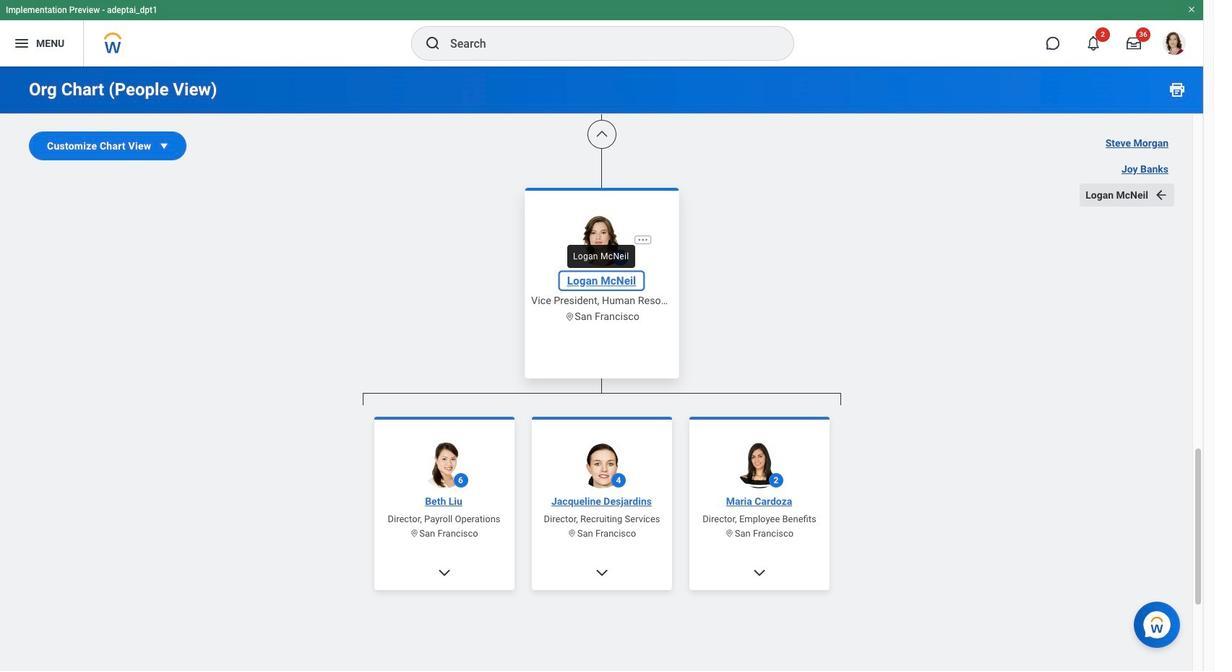 Task type: locate. For each thing, give the bounding box(es) containing it.
location image
[[725, 529, 734, 538]]

related actions image
[[637, 234, 648, 246]]

tooltip
[[563, 241, 639, 272]]

chevron down image
[[437, 565, 451, 580], [594, 565, 609, 580], [752, 565, 766, 580]]

chevron up image
[[594, 127, 609, 142]]

location image
[[564, 311, 574, 321], [410, 529, 419, 538], [567, 529, 577, 538]]

1 horizontal spatial chevron down image
[[594, 565, 609, 580]]

main content
[[0, 0, 1203, 671]]

notifications large image
[[1086, 36, 1101, 51]]

banner
[[0, 0, 1203, 66]]

location image for 2nd chevron down image from right
[[567, 529, 577, 538]]

0 horizontal spatial chevron down image
[[437, 565, 451, 580]]

arrow left image
[[1154, 188, 1169, 202]]

justify image
[[13, 35, 30, 52]]

logan mcneil, logan mcneil, 3 direct reports element
[[362, 405, 841, 671]]

location image for third chevron down image from the right
[[410, 529, 419, 538]]

2 horizontal spatial chevron down image
[[752, 565, 766, 580]]



Task type: describe. For each thing, give the bounding box(es) containing it.
caret down image
[[157, 139, 171, 153]]

close environment banner image
[[1187, 5, 1196, 14]]

Search Workday  search field
[[450, 27, 764, 59]]

print org chart image
[[1169, 81, 1186, 98]]

search image
[[424, 35, 442, 52]]

profile logan mcneil image
[[1163, 32, 1186, 58]]

2 chevron down image from the left
[[594, 565, 609, 580]]

inbox large image
[[1127, 36, 1141, 51]]

3 chevron down image from the left
[[752, 565, 766, 580]]

1 chevron down image from the left
[[437, 565, 451, 580]]



Task type: vqa. For each thing, say whether or not it's contained in the screenshot.
Course associated with Digital Course Program Count
no



